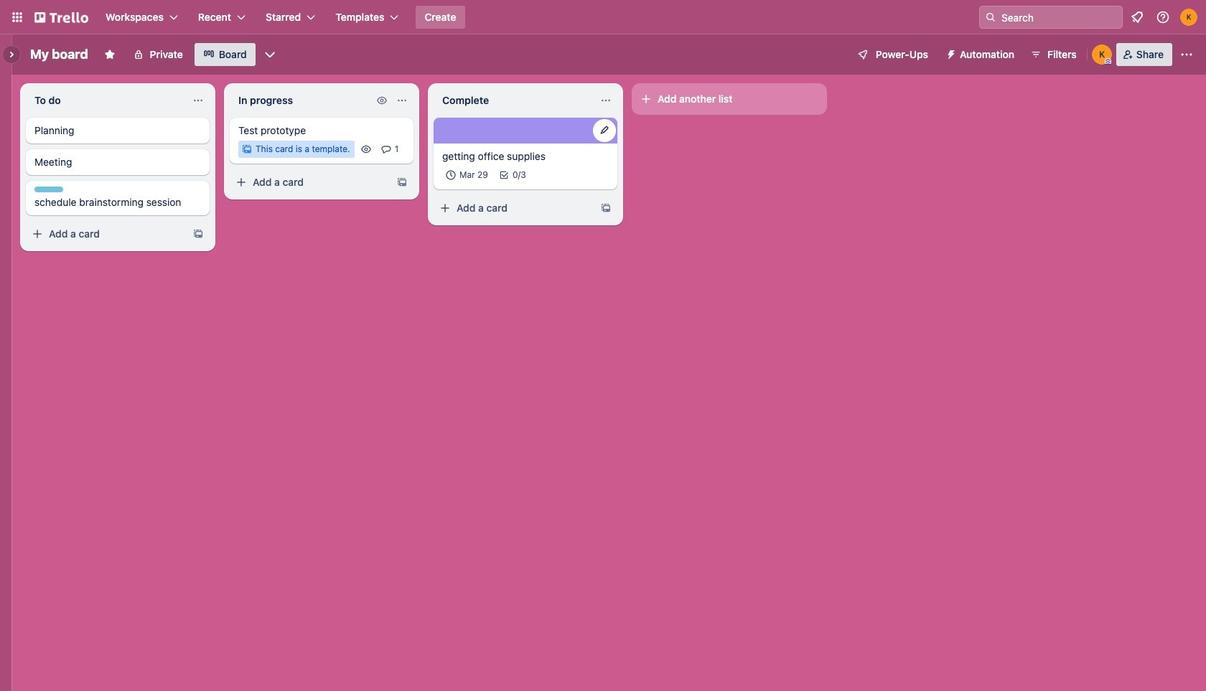 Task type: locate. For each thing, give the bounding box(es) containing it.
open information menu image
[[1157, 10, 1171, 24]]

0 notifications image
[[1129, 9, 1147, 26]]

1 horizontal spatial kendallparks02 (kendallparks02) image
[[1181, 9, 1198, 26]]

kendallparks02 (kendallparks02) image
[[1181, 9, 1198, 26], [1093, 45, 1113, 65]]

create from template… image
[[193, 228, 204, 240]]

sm image
[[940, 43, 961, 63]]

kendallparks02 (kendallparks02) image right open information menu image
[[1181, 9, 1198, 26]]

star or unstar board image
[[104, 49, 115, 60]]

None checkbox
[[443, 167, 493, 184]]

None text field
[[230, 89, 374, 112]]

0 vertical spatial create from template… image
[[397, 177, 408, 188]]

Board name text field
[[23, 43, 95, 66]]

create from template… image
[[397, 177, 408, 188], [601, 203, 612, 214]]

0 horizontal spatial kendallparks02 (kendallparks02) image
[[1093, 45, 1113, 65]]

Search field
[[997, 6, 1123, 28]]

kendallparks02 (kendallparks02) image down search field
[[1093, 45, 1113, 65]]

show menu image
[[1180, 47, 1195, 62]]

1 horizontal spatial create from template… image
[[601, 203, 612, 214]]

customize views image
[[263, 47, 277, 62]]

None text field
[[26, 89, 187, 112], [434, 89, 595, 112], [26, 89, 187, 112], [434, 89, 595, 112]]

search image
[[986, 11, 997, 23]]

1 vertical spatial create from template… image
[[601, 203, 612, 214]]

edit card image
[[599, 124, 611, 136]]



Task type: describe. For each thing, give the bounding box(es) containing it.
color: sky, title: "design" element
[[34, 187, 63, 193]]

0 horizontal spatial create from template… image
[[397, 177, 408, 188]]

0 vertical spatial kendallparks02 (kendallparks02) image
[[1181, 9, 1198, 26]]

back to home image
[[34, 6, 88, 29]]

primary element
[[0, 0, 1207, 34]]

this member is an admin of this board. image
[[1105, 58, 1112, 65]]

1 vertical spatial kendallparks02 (kendallparks02) image
[[1093, 45, 1113, 65]]



Task type: vqa. For each thing, say whether or not it's contained in the screenshot.
Show menu icon
yes



